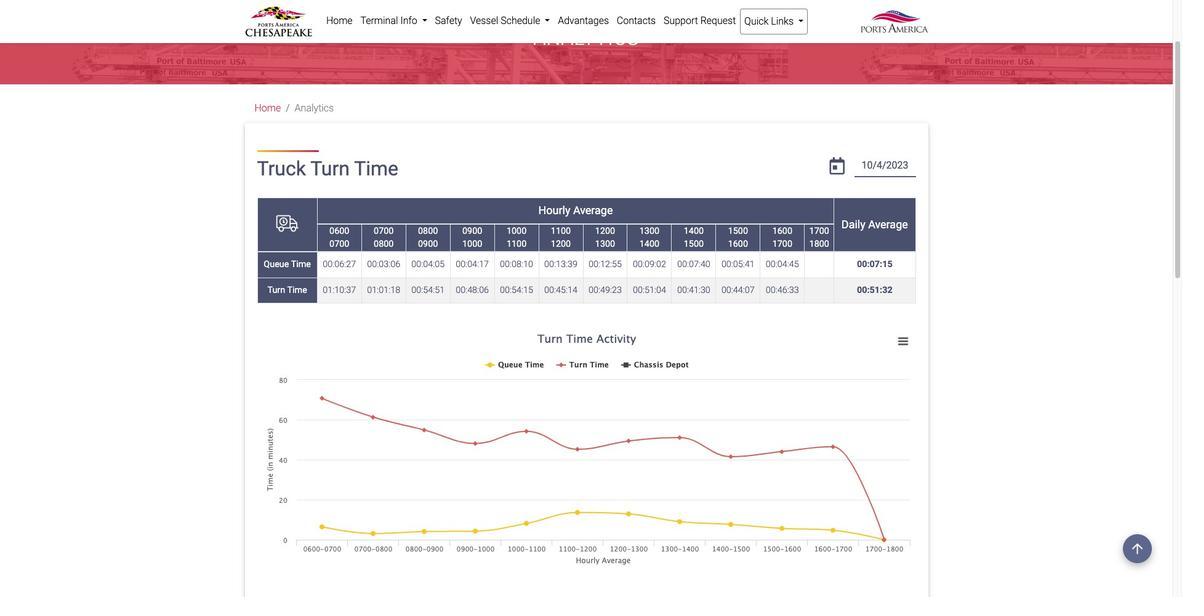 Task type: locate. For each thing, give the bounding box(es) containing it.
0700 down 0600
[[330, 239, 350, 250]]

vessel schedule
[[470, 15, 543, 26]]

0 horizontal spatial home
[[255, 102, 281, 114]]

calendar day image
[[830, 158, 845, 175]]

1200
[[596, 226, 616, 236], [551, 239, 571, 250]]

0 horizontal spatial 1400
[[640, 239, 660, 250]]

1100 down hourly
[[551, 226, 571, 236]]

1100 1200
[[551, 226, 571, 250]]

0700
[[374, 226, 394, 236], [330, 239, 350, 250]]

1600 up 00:05:41 at the top of page
[[729, 239, 749, 250]]

1 horizontal spatial turn
[[311, 157, 350, 181]]

0 horizontal spatial turn
[[268, 285, 285, 296]]

0 horizontal spatial 0800
[[374, 239, 394, 250]]

1000 up 00:04:17
[[463, 239, 483, 250]]

time for 00:06:27
[[291, 260, 311, 270]]

time
[[354, 157, 399, 181], [291, 260, 311, 270], [287, 285, 307, 296]]

1000
[[507, 226, 527, 236], [463, 239, 483, 250]]

1 horizontal spatial home link
[[323, 9, 357, 33]]

1 vertical spatial 1600
[[729, 239, 749, 250]]

01:01:18
[[367, 285, 401, 296]]

0 vertical spatial average
[[574, 204, 613, 217]]

1 horizontal spatial home
[[326, 15, 353, 26]]

turn down 'queue'
[[268, 285, 285, 296]]

00:41:30
[[678, 285, 711, 296]]

quick links
[[745, 15, 797, 27]]

turn right truck
[[311, 157, 350, 181]]

0800 up 00:03:06
[[374, 239, 394, 250]]

1 horizontal spatial 1700
[[810, 226, 830, 236]]

turn
[[311, 157, 350, 181], [268, 285, 285, 296]]

0900 1000
[[463, 226, 483, 250]]

1200 up 00:12:55
[[596, 226, 616, 236]]

0 vertical spatial 1300
[[640, 226, 660, 236]]

1 vertical spatial 0700
[[330, 239, 350, 250]]

support request
[[664, 15, 736, 26]]

request
[[701, 15, 736, 26]]

1100
[[551, 226, 571, 236], [507, 239, 527, 250]]

contacts
[[617, 15, 656, 26]]

vessel schedule link
[[466, 9, 554, 33]]

00:04:45
[[766, 260, 800, 270]]

1300 up 00:12:55
[[596, 239, 616, 250]]

1300 up 00:09:02
[[640, 226, 660, 236]]

go to top image
[[1124, 535, 1153, 564]]

1 vertical spatial 1500
[[684, 239, 704, 250]]

1 horizontal spatial 0700
[[374, 226, 394, 236]]

1000 up 00:08:10
[[507, 226, 527, 236]]

00:07:40
[[678, 260, 711, 270]]

0900
[[463, 226, 483, 236], [418, 239, 438, 250]]

turn time
[[268, 285, 307, 296]]

1 vertical spatial average
[[869, 218, 909, 231]]

1400 1500
[[684, 226, 704, 250]]

average
[[574, 204, 613, 217], [869, 218, 909, 231]]

1 vertical spatial 1000
[[463, 239, 483, 250]]

00:46:33
[[766, 285, 800, 296]]

00:07:15
[[858, 260, 893, 270]]

advantages link
[[554, 9, 613, 33]]

0 vertical spatial home link
[[323, 9, 357, 33]]

queue time
[[264, 260, 311, 270]]

1300
[[640, 226, 660, 236], [596, 239, 616, 250]]

0 horizontal spatial analytics
[[295, 102, 334, 114]]

1500
[[729, 226, 749, 236], [684, 239, 704, 250]]

1 vertical spatial time
[[291, 260, 311, 270]]

1400 up 00:09:02
[[640, 239, 660, 250]]

0 vertical spatial 1000
[[507, 226, 527, 236]]

home for the leftmost home link
[[255, 102, 281, 114]]

1 horizontal spatial 0900
[[463, 226, 483, 236]]

0 vertical spatial 1600
[[773, 226, 793, 236]]

00:12:55
[[589, 260, 622, 270]]

0900 up 00:04:17
[[463, 226, 483, 236]]

1100 up 00:08:10
[[507, 239, 527, 250]]

00:04:17
[[456, 260, 489, 270]]

0800
[[418, 226, 438, 236], [374, 239, 394, 250]]

0600 0700
[[330, 226, 350, 250]]

1700 up 1800 at the top right of the page
[[810, 226, 830, 236]]

1000 1100
[[507, 226, 527, 250]]

safety link
[[431, 9, 466, 33]]

1 horizontal spatial analytics
[[534, 26, 640, 50]]

1 vertical spatial 1300
[[596, 239, 616, 250]]

00:13:39
[[545, 260, 578, 270]]

1 vertical spatial 1700
[[773, 239, 793, 250]]

1400
[[684, 226, 704, 236], [640, 239, 660, 250]]

0 horizontal spatial 1600
[[729, 239, 749, 250]]

1 vertical spatial home
[[255, 102, 281, 114]]

0 horizontal spatial 1300
[[596, 239, 616, 250]]

1 horizontal spatial 1500
[[729, 226, 749, 236]]

1 horizontal spatial 1100
[[551, 226, 571, 236]]

1500 up 00:07:40 at the top right of the page
[[684, 239, 704, 250]]

0 horizontal spatial 1000
[[463, 239, 483, 250]]

0700 0800
[[374, 226, 394, 250]]

0800 up 00:04:05
[[418, 226, 438, 236]]

0 vertical spatial 1500
[[729, 226, 749, 236]]

2 vertical spatial time
[[287, 285, 307, 296]]

1500 up 00:05:41 at the top of page
[[729, 226, 749, 236]]

1700 up 00:04:45
[[773, 239, 793, 250]]

0700 up 00:03:06
[[374, 226, 394, 236]]

1 horizontal spatial 1300
[[640, 226, 660, 236]]

quick
[[745, 15, 769, 27]]

contacts link
[[613, 9, 660, 33]]

average right daily
[[869, 218, 909, 231]]

0 vertical spatial 1400
[[684, 226, 704, 236]]

0 vertical spatial 0800
[[418, 226, 438, 236]]

0 horizontal spatial 0700
[[330, 239, 350, 250]]

0900 up 00:04:05
[[418, 239, 438, 250]]

schedule
[[501, 15, 541, 26]]

1600 up 00:04:45
[[773, 226, 793, 236]]

1 vertical spatial 0900
[[418, 239, 438, 250]]

average up 1200 1300
[[574, 204, 613, 217]]

1 vertical spatial turn
[[268, 285, 285, 296]]

analytics
[[534, 26, 640, 50], [295, 102, 334, 114]]

1200 up 00:13:39
[[551, 239, 571, 250]]

0 horizontal spatial 1200
[[551, 239, 571, 250]]

00:51:32
[[858, 285, 893, 296]]

1400 up 00:07:40 at the top right of the page
[[684, 226, 704, 236]]

1600 1700
[[773, 226, 793, 250]]

1 horizontal spatial 1000
[[507, 226, 527, 236]]

1 vertical spatial analytics
[[295, 102, 334, 114]]

advantages
[[558, 15, 609, 26]]

1700
[[810, 226, 830, 236], [773, 239, 793, 250]]

time for 01:10:37
[[287, 285, 307, 296]]

1 vertical spatial 0800
[[374, 239, 394, 250]]

1 vertical spatial 1400
[[640, 239, 660, 250]]

0 vertical spatial home
[[326, 15, 353, 26]]

links
[[772, 15, 794, 27]]

home
[[326, 15, 353, 26], [255, 102, 281, 114]]

1600
[[773, 226, 793, 236], [729, 239, 749, 250]]

0 horizontal spatial 1700
[[773, 239, 793, 250]]

0 horizontal spatial home link
[[255, 102, 281, 114]]

0 vertical spatial 0900
[[463, 226, 483, 236]]

00:08:10
[[500, 260, 534, 270]]

00:03:06
[[367, 260, 401, 270]]

1 horizontal spatial average
[[869, 218, 909, 231]]

1 vertical spatial 1100
[[507, 239, 527, 250]]

1 vertical spatial home link
[[255, 102, 281, 114]]

1 horizontal spatial 1200
[[596, 226, 616, 236]]

0 vertical spatial 0700
[[374, 226, 394, 236]]

home link
[[323, 9, 357, 33], [255, 102, 281, 114]]

1 horizontal spatial 0800
[[418, 226, 438, 236]]

00:54:51
[[412, 285, 445, 296]]



Task type: vqa. For each thing, say whether or not it's contained in the screenshot.


Task type: describe. For each thing, give the bounding box(es) containing it.
00:44:07
[[722, 285, 755, 296]]

00:45:14
[[545, 285, 578, 296]]

hourly
[[539, 204, 571, 217]]

terminal info link
[[357, 9, 431, 33]]

safety
[[435, 15, 462, 26]]

1500 1600
[[729, 226, 749, 250]]

1800
[[810, 239, 830, 250]]

00:49:23
[[589, 285, 622, 296]]

0800 0900
[[418, 226, 438, 250]]

00:06:27
[[323, 260, 356, 270]]

00:54:15
[[500, 285, 534, 296]]

0 vertical spatial analytics
[[534, 26, 640, 50]]

00:09:02
[[633, 260, 667, 270]]

terminal info
[[361, 15, 420, 26]]

0 horizontal spatial 0900
[[418, 239, 438, 250]]

info
[[401, 15, 418, 26]]

0 horizontal spatial 1100
[[507, 239, 527, 250]]

0 horizontal spatial average
[[574, 204, 613, 217]]

00:04:05
[[412, 260, 445, 270]]

support request link
[[660, 9, 740, 33]]

1 vertical spatial 1200
[[551, 239, 571, 250]]

0 vertical spatial 1200
[[596, 226, 616, 236]]

0 vertical spatial turn
[[311, 157, 350, 181]]

vessel
[[470, 15, 499, 26]]

01:10:37
[[323, 285, 356, 296]]

support
[[664, 15, 699, 26]]

hourly average daily average
[[539, 204, 909, 231]]

0 horizontal spatial 1500
[[684, 239, 704, 250]]

home for the topmost home link
[[326, 15, 353, 26]]

0 vertical spatial time
[[354, 157, 399, 181]]

0 vertical spatial 1700
[[810, 226, 830, 236]]

00:51:04
[[633, 285, 667, 296]]

1200 1300
[[596, 226, 616, 250]]

quick links link
[[740, 9, 809, 35]]

1700 1800
[[810, 226, 830, 250]]

0 vertical spatial 1100
[[551, 226, 571, 236]]

1 horizontal spatial 1400
[[684, 226, 704, 236]]

00:05:41
[[722, 260, 755, 270]]

queue
[[264, 260, 289, 270]]

00:48:06
[[456, 285, 489, 296]]

0600
[[330, 226, 350, 236]]

1 horizontal spatial 1600
[[773, 226, 793, 236]]

terminal
[[361, 15, 398, 26]]

1300 1400
[[640, 226, 660, 250]]

daily
[[842, 218, 866, 231]]

truck
[[257, 157, 306, 181]]

truck turn time
[[257, 157, 399, 181]]



